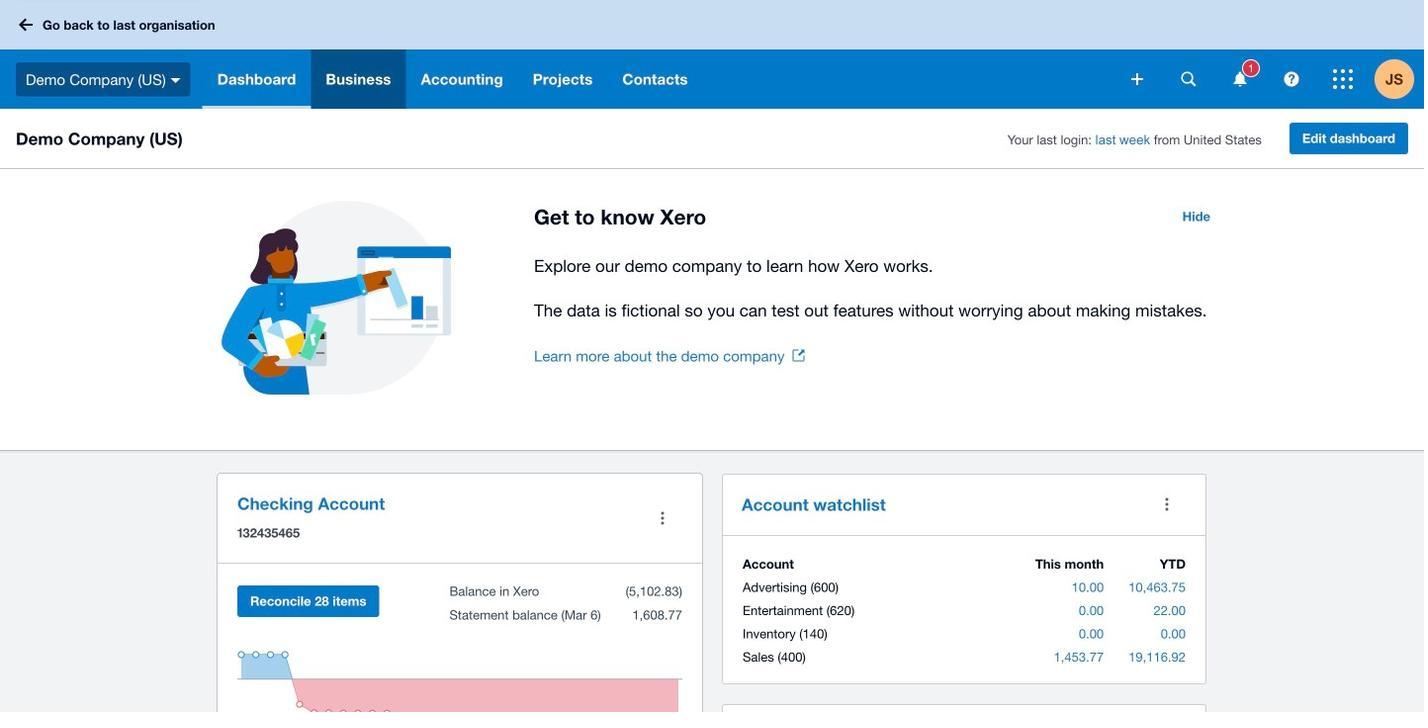 Task type: vqa. For each thing, say whether or not it's contained in the screenshot.
left svg icon
yes



Task type: locate. For each thing, give the bounding box(es) containing it.
2 horizontal spatial svg image
[[1182, 72, 1196, 87]]

intro banner body element
[[534, 252, 1223, 324]]

0 horizontal spatial svg image
[[171, 78, 181, 83]]

svg image
[[19, 18, 33, 31], [1333, 69, 1353, 89], [1234, 72, 1247, 87], [1284, 72, 1299, 87]]

1 horizontal spatial svg image
[[1132, 73, 1143, 85]]

svg image
[[1182, 72, 1196, 87], [1132, 73, 1143, 85], [171, 78, 181, 83]]

banner
[[0, 0, 1424, 109]]



Task type: describe. For each thing, give the bounding box(es) containing it.
manage menu toggle image
[[643, 499, 683, 538]]



